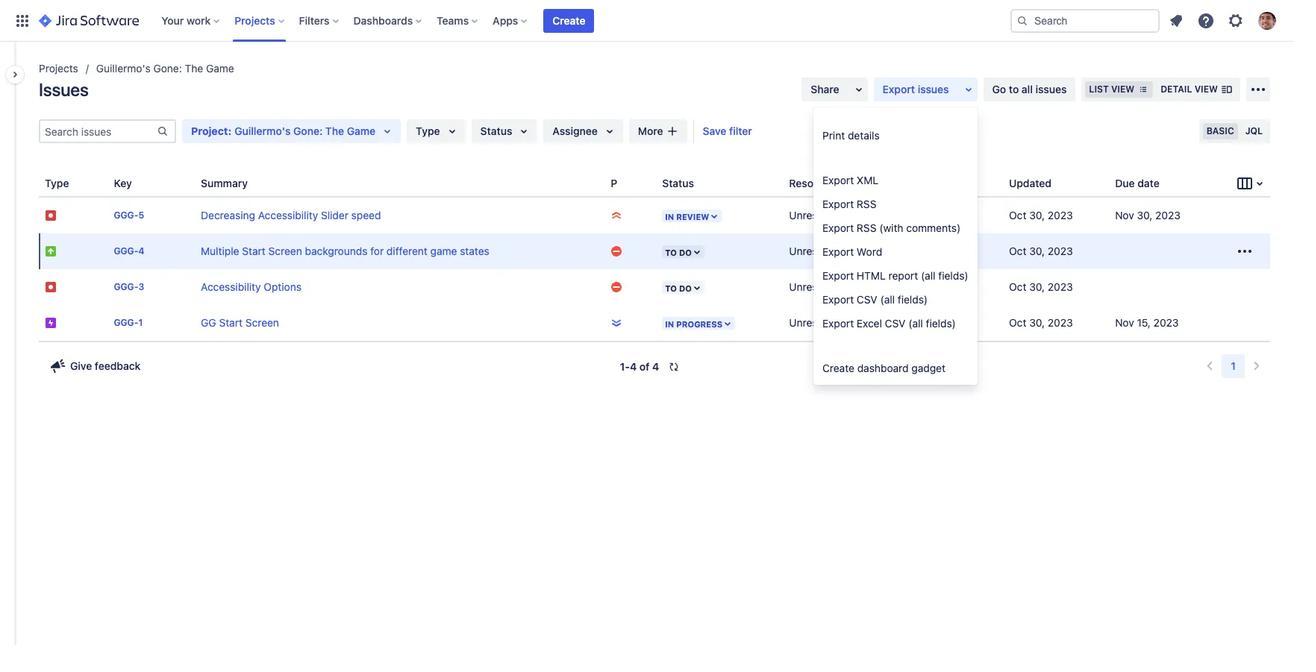 Task type: locate. For each thing, give the bounding box(es) containing it.
1 vertical spatial csv
[[885, 317, 906, 330]]

3 drag column image from the left
[[195, 174, 213, 192]]

1 bug image from the top
[[45, 210, 57, 222]]

csv down the export csv (all fields) link
[[885, 317, 906, 330]]

1 horizontal spatial the
[[325, 125, 344, 137]]

0 vertical spatial guillermo's
[[96, 62, 151, 75]]

issues
[[918, 83, 949, 96], [1036, 83, 1067, 96]]

report
[[889, 269, 918, 282]]

summary
[[201, 177, 248, 189]]

(all
[[921, 269, 936, 282], [880, 293, 895, 306], [909, 317, 923, 330]]

export for export excel csv (all fields)
[[823, 317, 854, 330]]

1 vertical spatial create
[[823, 362, 855, 375]]

board icon image
[[1236, 175, 1254, 193]]

(all inside export html report (all fields) link
[[921, 269, 936, 282]]

status inside dropdown button
[[480, 125, 512, 137]]

gg start screen
[[201, 317, 279, 329]]

4 row from the top
[[39, 305, 1271, 341]]

0 vertical spatial start
[[242, 245, 266, 258]]

1 horizontal spatial type
[[416, 125, 440, 137]]

appswitcher icon image
[[13, 12, 31, 29]]

ggg-5
[[114, 210, 144, 221]]

(all up export excel csv (all fields)
[[880, 293, 895, 306]]

ggg- down ggg-5 link
[[114, 246, 138, 257]]

1 unresolved from the top
[[789, 209, 844, 222]]

sort in ascending order image
[[700, 177, 712, 189]]

5 drag column image from the left
[[783, 174, 801, 192]]

1 vertical spatial gone:
[[293, 125, 323, 137]]

go to all issues
[[992, 83, 1067, 96]]

0 horizontal spatial the
[[185, 62, 203, 75]]

unresolved down resolution
[[789, 209, 844, 222]]

0 vertical spatial create
[[553, 14, 586, 27]]

create
[[553, 14, 586, 27], [823, 362, 855, 375]]

drag column image inside type button
[[39, 174, 57, 192]]

3 ggg- from the top
[[114, 282, 138, 293]]

resolution button
[[783, 173, 865, 194]]

oct
[[907, 209, 924, 222], [1009, 209, 1027, 222], [1009, 245, 1027, 258], [907, 281, 924, 293], [1009, 281, 1027, 293], [907, 317, 924, 329], [1009, 317, 1027, 329]]

export inside button
[[883, 83, 915, 96]]

1 horizontal spatial 4
[[630, 361, 637, 373]]

assignee button
[[544, 119, 623, 143]]

your profile and settings image
[[1259, 12, 1277, 29]]

status right type dropdown button
[[480, 125, 512, 137]]

1 view from the left
[[1111, 84, 1135, 95]]

export for export word
[[823, 246, 854, 258]]

1 horizontal spatial projects
[[235, 14, 275, 27]]

unresolved down export word
[[789, 281, 844, 293]]

project : guillermo's gone: the game
[[191, 125, 376, 137]]

2 ggg- from the top
[[114, 246, 138, 257]]

4 for 1-
[[630, 361, 637, 373]]

ggg- down ggg-3 link
[[114, 318, 138, 329]]

0 horizontal spatial issues
[[918, 83, 949, 96]]

fields) for csv
[[926, 317, 956, 330]]

2 row from the top
[[39, 234, 1271, 269]]

1 horizontal spatial gone:
[[293, 125, 323, 137]]

Search issues text field
[[40, 121, 157, 142]]

nov down due
[[1115, 209, 1134, 222]]

1 vertical spatial type
[[45, 177, 69, 189]]

start right gg
[[219, 317, 243, 329]]

start for multiple
[[242, 245, 266, 258]]

updated
[[1009, 177, 1052, 189]]

(all inside 'export excel csv (all fields)' link
[[909, 317, 923, 330]]

1 vertical spatial game
[[347, 125, 376, 137]]

drag column image inside summary button
[[195, 174, 213, 192]]

create left dashboard
[[823, 362, 855, 375]]

1 issues from the left
[[918, 83, 949, 96]]

type inside type button
[[45, 177, 69, 189]]

1-4 of 4
[[620, 361, 659, 373]]

1 vertical spatial (all
[[880, 293, 895, 306]]

0 vertical spatial the
[[185, 62, 203, 75]]

row down medium high icon
[[39, 269, 1271, 305]]

bug image down type button
[[45, 210, 57, 222]]

view right list
[[1111, 84, 1135, 95]]

type inside type dropdown button
[[416, 125, 440, 137]]

0 horizontal spatial view
[[1111, 84, 1135, 95]]

export
[[883, 83, 915, 96], [823, 174, 854, 187], [823, 198, 854, 211], [823, 222, 854, 234], [823, 246, 854, 258], [823, 269, 854, 282], [823, 293, 854, 306], [823, 317, 854, 330]]

updated button
[[1003, 173, 1076, 194]]

2 vertical spatial fields)
[[926, 317, 956, 330]]

4 for ggg-
[[138, 246, 144, 257]]

import and bulk change issues image
[[1250, 81, 1268, 99]]

addicon image
[[666, 125, 678, 137]]

1 horizontal spatial guillermo's
[[235, 125, 291, 137]]

2 drag column image from the left
[[108, 174, 126, 192]]

csv
[[857, 293, 878, 306], [885, 317, 906, 330]]

projects right work
[[235, 14, 275, 27]]

export xml link
[[814, 169, 978, 193]]

multiple start screen backgrounds for different game states link
[[201, 245, 490, 258]]

1 vertical spatial rss
[[857, 222, 877, 234]]

(all for report
[[921, 269, 936, 282]]

type button
[[39, 173, 93, 194]]

nov left 15,
[[1115, 317, 1134, 329]]

unresolved left excel
[[789, 317, 844, 329]]

1 vertical spatial bug image
[[45, 281, 57, 293]]

4 right of
[[652, 361, 659, 373]]

0 vertical spatial 1
[[138, 318, 143, 329]]

0 vertical spatial fields)
[[939, 269, 969, 282]]

menu
[[814, 107, 978, 385]]

export for export issues
[[883, 83, 915, 96]]

ggg- up ggg-1
[[114, 282, 138, 293]]

ggg- for gg
[[114, 318, 138, 329]]

fields) down report
[[898, 293, 928, 306]]

group containing export xml
[[814, 164, 978, 340]]

0 horizontal spatial projects
[[39, 62, 78, 75]]

give
[[70, 360, 92, 372]]

0 vertical spatial accessibility
[[258, 209, 318, 222]]

share button
[[802, 78, 868, 102]]

1 horizontal spatial create
[[823, 362, 855, 375]]

states
[[460, 245, 490, 258]]

rss for export rss (with comments)
[[857, 222, 877, 234]]

0 vertical spatial rss
[[857, 198, 877, 211]]

group
[[814, 164, 978, 340]]

gadget
[[912, 362, 946, 375]]

create for create
[[553, 14, 586, 27]]

0 vertical spatial screen
[[268, 245, 302, 258]]

1 vertical spatial the
[[325, 125, 344, 137]]

0 vertical spatial projects
[[235, 14, 275, 27]]

open export issues dropdown image
[[960, 81, 978, 99]]

ggg- down key button
[[114, 210, 138, 221]]

3 unresolved from the top
[[789, 281, 844, 293]]

csv up excel
[[857, 293, 878, 306]]

1 row from the top
[[39, 198, 1271, 234]]

1 vertical spatial status
[[662, 177, 694, 189]]

accessibility options
[[201, 281, 302, 293]]

projects up the issues
[[39, 62, 78, 75]]

(all right report
[[921, 269, 936, 282]]

1 horizontal spatial 1
[[1231, 360, 1236, 372]]

ggg- for accessibility
[[114, 282, 138, 293]]

drag column image inside the 'resolution' button
[[783, 174, 801, 192]]

1 inside 1 "button"
[[1231, 360, 1236, 372]]

list view
[[1089, 84, 1135, 95]]

key
[[114, 177, 132, 189]]

create button
[[544, 9, 595, 32]]

0 vertical spatial game
[[206, 62, 234, 75]]

0 horizontal spatial create
[[553, 14, 586, 27]]

create dashboard gadget
[[823, 362, 946, 375]]

start right multiple
[[242, 245, 266, 258]]

slider
[[321, 209, 349, 222]]

export word
[[823, 246, 883, 258]]

0 horizontal spatial guillermo's
[[96, 62, 151, 75]]

teams
[[437, 14, 469, 27]]

issues left open export issues dropdown image
[[918, 83, 949, 96]]

export excel csv (all fields)
[[823, 317, 956, 330]]

2 view from the left
[[1195, 84, 1218, 95]]

excel
[[857, 317, 882, 330]]

1 vertical spatial nov
[[1115, 317, 1134, 329]]

1 horizontal spatial csv
[[885, 317, 906, 330]]

projects for projects link
[[39, 62, 78, 75]]

guillermo's right projects link
[[96, 62, 151, 75]]

banner
[[0, 0, 1294, 42]]

1 vertical spatial start
[[219, 317, 243, 329]]

1 horizontal spatial status
[[662, 177, 694, 189]]

export csv (all fields)
[[823, 293, 928, 306]]

issues inside go to all issues link
[[1036, 83, 1067, 96]]

bug image for accessibility
[[45, 281, 57, 293]]

2 nov from the top
[[1115, 317, 1134, 329]]

bug image
[[45, 210, 57, 222], [45, 281, 57, 293]]

view right detail
[[1195, 84, 1218, 95]]

drag column image for key
[[108, 174, 126, 192]]

1 drag column image from the left
[[39, 174, 57, 192]]

2 bug image from the top
[[45, 281, 57, 293]]

game
[[206, 62, 234, 75], [347, 125, 376, 137]]

rss inside "export rss (with comments)" 'link'
[[857, 222, 877, 234]]

(with
[[880, 222, 904, 234]]

issues
[[39, 79, 89, 100]]

row up of
[[39, 305, 1271, 341]]

0 vertical spatial bug image
[[45, 210, 57, 222]]

oct 30, 2023
[[907, 209, 971, 222], [1009, 209, 1073, 222], [1009, 245, 1073, 258], [907, 281, 971, 293], [1009, 281, 1073, 293], [907, 317, 971, 329], [1009, 317, 1073, 329]]

to
[[1009, 83, 1019, 96]]

2 unresolved from the top
[[789, 245, 844, 258]]

1 vertical spatial guillermo's
[[235, 125, 291, 137]]

row
[[39, 198, 1271, 234], [39, 234, 1271, 269], [39, 269, 1271, 305], [39, 305, 1271, 341]]

dashboards
[[354, 14, 413, 27]]

export inside 'link'
[[823, 222, 854, 234]]

row containing accessibility options
[[39, 269, 1271, 305]]

drag column image
[[39, 174, 57, 192], [108, 174, 126, 192], [195, 174, 213, 192], [656, 174, 674, 192], [783, 174, 801, 192], [1003, 174, 1021, 192], [1109, 174, 1127, 192]]

4 ggg- from the top
[[114, 318, 138, 329]]

create inside button
[[553, 14, 586, 27]]

2 issues from the left
[[1036, 83, 1067, 96]]

1 inside row
[[138, 318, 143, 329]]

status left sort in ascending order image
[[662, 177, 694, 189]]

word
[[857, 246, 883, 258]]

guillermo's right :
[[235, 125, 291, 137]]

create inside button
[[823, 362, 855, 375]]

highest image
[[611, 210, 623, 222]]

rss down xml
[[857, 198, 877, 211]]

1 rss from the top
[[857, 198, 877, 211]]

nov
[[1115, 209, 1134, 222], [1115, 317, 1134, 329]]

drag column image inside updated button
[[1003, 174, 1021, 192]]

1 vertical spatial 1
[[1231, 360, 1236, 372]]

unresolved for accessibility options
[[789, 281, 844, 293]]

issues inside export issues button
[[918, 83, 949, 96]]

1 vertical spatial fields)
[[898, 293, 928, 306]]

1 nov from the top
[[1115, 209, 1134, 222]]

row down the p button
[[39, 198, 1271, 234]]

1 ggg- from the top
[[114, 210, 138, 221]]

(all down the export csv (all fields) link
[[909, 317, 923, 330]]

jira software image
[[39, 12, 139, 29], [39, 12, 139, 29]]

fields) up the gadget
[[926, 317, 956, 330]]

print details
[[823, 129, 880, 142]]

4 up 3
[[138, 246, 144, 257]]

drag column image for resolution
[[783, 174, 801, 192]]

1 horizontal spatial view
[[1195, 84, 1218, 95]]

0 horizontal spatial status
[[480, 125, 512, 137]]

1 vertical spatial screen
[[245, 317, 279, 329]]

3 row from the top
[[39, 269, 1271, 305]]

medium high image
[[611, 246, 623, 258]]

screen down the accessibility options link at the left of the page
[[245, 317, 279, 329]]

rss up word
[[857, 222, 877, 234]]

drag column image inside due date "button"
[[1109, 174, 1127, 192]]

multiple start screen backgrounds for different game states
[[201, 245, 490, 258]]

0 horizontal spatial 4
[[138, 246, 144, 257]]

print
[[823, 129, 845, 142]]

7 drag column image from the left
[[1109, 174, 1127, 192]]

0 vertical spatial status
[[480, 125, 512, 137]]

accessibility up gg start screen link
[[201, 281, 261, 293]]

ggg-1 link
[[114, 318, 143, 329]]

2 rss from the top
[[857, 222, 877, 234]]

1 horizontal spatial game
[[347, 125, 376, 137]]

accessibility left 'slider'
[[258, 209, 318, 222]]

export word link
[[814, 240, 978, 264]]

1 vertical spatial projects
[[39, 62, 78, 75]]

fields) right report
[[939, 269, 969, 282]]

ggg- for decreasing
[[114, 210, 138, 221]]

all
[[1022, 83, 1033, 96]]

bug image down improvement image
[[45, 281, 57, 293]]

rss inside export rss link
[[857, 198, 877, 211]]

export xml
[[823, 174, 879, 187]]

row down highest icon
[[39, 234, 1271, 269]]

medium high image
[[611, 281, 623, 293]]

the
[[185, 62, 203, 75], [325, 125, 344, 137]]

30,
[[927, 209, 943, 222], [1030, 209, 1045, 222], [1137, 209, 1153, 222], [1030, 245, 1045, 258], [927, 281, 943, 293], [1030, 281, 1045, 293], [927, 317, 943, 329], [1030, 317, 1045, 329]]

type button
[[407, 119, 466, 143]]

export for export xml
[[823, 174, 854, 187]]

0 horizontal spatial type
[[45, 177, 69, 189]]

2 vertical spatial (all
[[909, 317, 923, 330]]

4 left of
[[630, 361, 637, 373]]

projects inside dropdown button
[[235, 14, 275, 27]]

4 drag column image from the left
[[656, 174, 674, 192]]

create right apps dropdown button
[[553, 14, 586, 27]]

detail view
[[1161, 84, 1218, 95]]

4 inside issues element
[[138, 246, 144, 257]]

4
[[138, 246, 144, 257], [630, 361, 637, 373], [652, 361, 659, 373]]

ggg-1
[[114, 318, 143, 329]]

0 vertical spatial type
[[416, 125, 440, 137]]

6 drag column image from the left
[[1003, 174, 1021, 192]]

status inside button
[[662, 177, 694, 189]]

screen up options
[[268, 245, 302, 258]]

drag column image for due date
[[1109, 174, 1127, 192]]

ggg-3 link
[[114, 282, 144, 293]]

work
[[187, 14, 211, 27]]

0 vertical spatial csv
[[857, 293, 878, 306]]

1 horizontal spatial issues
[[1036, 83, 1067, 96]]

unresolved left word
[[789, 245, 844, 258]]

give feedback
[[70, 360, 141, 372]]

status button
[[656, 173, 718, 194]]

drag column image inside key button
[[108, 174, 126, 192]]

0 horizontal spatial 1
[[138, 318, 143, 329]]

issue operations menu image
[[1236, 243, 1254, 261]]

drag column image for summary
[[195, 174, 213, 192]]

status
[[480, 125, 512, 137], [662, 177, 694, 189]]

bug image for decreasing
[[45, 210, 57, 222]]

2023
[[946, 209, 971, 222], [1048, 209, 1073, 222], [1156, 209, 1181, 222], [1048, 245, 1073, 258], [946, 281, 971, 293], [1048, 281, 1073, 293], [946, 317, 971, 329], [1048, 317, 1073, 329], [1154, 317, 1179, 329]]

0 horizontal spatial csv
[[857, 293, 878, 306]]

your work
[[161, 14, 211, 27]]

0 horizontal spatial gone:
[[153, 62, 182, 75]]

0 vertical spatial (all
[[921, 269, 936, 282]]

1
[[138, 318, 143, 329], [1231, 360, 1236, 372]]

0 vertical spatial nov
[[1115, 209, 1134, 222]]

jql
[[1246, 125, 1263, 137]]

search image
[[1017, 15, 1029, 27]]

unresolved for gg start screen
[[789, 317, 844, 329]]

4 unresolved from the top
[[789, 317, 844, 329]]

drag column image
[[605, 174, 623, 192]]

issues right all
[[1036, 83, 1067, 96]]



Task type: vqa. For each thing, say whether or not it's contained in the screenshot.
WORKFLOW SCHEMES
no



Task type: describe. For each thing, give the bounding box(es) containing it.
nov 30, 2023
[[1115, 209, 1181, 222]]

your
[[161, 14, 184, 27]]

backgrounds
[[305, 245, 368, 258]]

export for export csv (all fields)
[[823, 293, 854, 306]]

export for export rss (with comments)
[[823, 222, 854, 234]]

2 horizontal spatial 4
[[652, 361, 659, 373]]

filter
[[729, 125, 752, 137]]

guillermo's gone: the game link
[[96, 60, 234, 78]]

create dashboard gadget button
[[814, 357, 978, 381]]

of
[[640, 361, 650, 373]]

export csv (all fields) link
[[814, 288, 978, 312]]

comments)
[[906, 222, 961, 234]]

apps button
[[488, 9, 533, 32]]

nov for nov 15, 2023
[[1115, 317, 1134, 329]]

fields) for report
[[939, 269, 969, 282]]

game
[[430, 245, 457, 258]]

for
[[370, 245, 384, 258]]

screen for gg
[[245, 317, 279, 329]]

export rss
[[823, 198, 877, 211]]

ggg-3
[[114, 282, 144, 293]]

list
[[1089, 84, 1109, 95]]

view for detail view
[[1195, 84, 1218, 95]]

projects link
[[39, 60, 78, 78]]

more button
[[629, 119, 687, 143]]

15,
[[1137, 317, 1151, 329]]

dashboard
[[858, 362, 909, 375]]

status button
[[472, 119, 538, 143]]

multiple
[[201, 245, 239, 258]]

save filter button
[[694, 119, 761, 143]]

1 button
[[1222, 355, 1245, 378]]

due date button
[[1109, 173, 1184, 194]]

epic image
[[45, 317, 57, 329]]

:
[[228, 125, 232, 137]]

export issues button
[[874, 78, 978, 102]]

rss for export rss
[[857, 198, 877, 211]]

teams button
[[432, 9, 484, 32]]

your work button
[[157, 9, 226, 32]]

details
[[848, 129, 880, 142]]

save filter
[[703, 125, 752, 137]]

banner containing your work
[[0, 0, 1294, 42]]

improvement image
[[45, 246, 57, 258]]

feedback
[[95, 360, 141, 372]]

help image
[[1197, 12, 1215, 29]]

lowest image
[[611, 317, 623, 329]]

the inside guillermo's gone: the game link
[[185, 62, 203, 75]]

start for gg
[[219, 317, 243, 329]]

gg
[[201, 317, 216, 329]]

print details link
[[814, 124, 978, 148]]

screen for multiple
[[268, 245, 302, 258]]

basic
[[1207, 125, 1234, 137]]

share
[[811, 83, 840, 96]]

drag column image for status
[[656, 174, 674, 192]]

xml
[[857, 174, 879, 187]]

export rss (with comments) link
[[814, 216, 978, 240]]

due
[[1115, 177, 1135, 189]]

unresolved for multiple start screen backgrounds for different game states
[[789, 245, 844, 258]]

options
[[264, 281, 302, 293]]

settings image
[[1227, 12, 1245, 29]]

export excel csv (all fields) link
[[814, 312, 978, 336]]

export for export html report (all fields)
[[823, 269, 854, 282]]

decreasing accessibility slider speed
[[201, 209, 381, 222]]

drag column image for updated
[[1003, 174, 1021, 192]]

ggg-5 link
[[114, 210, 144, 221]]

p button
[[605, 173, 641, 194]]

summary button
[[195, 173, 272, 194]]

html
[[857, 269, 886, 282]]

unresolved for decreasing accessibility slider speed
[[789, 209, 844, 222]]

ggg- for multiple
[[114, 246, 138, 257]]

3
[[138, 282, 144, 293]]

projects for projects dropdown button
[[235, 14, 275, 27]]

export html report (all fields)
[[823, 269, 969, 282]]

different
[[387, 245, 428, 258]]

create for create dashboard gadget
[[823, 362, 855, 375]]

(all inside the export csv (all fields) link
[[880, 293, 895, 306]]

1-
[[620, 361, 630, 373]]

nov for nov 30, 2023
[[1115, 209, 1134, 222]]

guillermo's gone: the game
[[96, 62, 234, 75]]

key button
[[108, 173, 156, 194]]

detail
[[1161, 84, 1193, 95]]

chevron down icon image
[[1251, 175, 1269, 193]]

sidebar navigation image
[[0, 60, 33, 90]]

ggg-4
[[114, 246, 144, 257]]

assignee
[[553, 125, 598, 137]]

due date
[[1115, 177, 1160, 189]]

0 horizontal spatial game
[[206, 62, 234, 75]]

decreasing
[[201, 209, 255, 222]]

row containing decreasing accessibility slider speed
[[39, 198, 1271, 234]]

resolution
[[789, 177, 841, 189]]

apps
[[493, 14, 518, 27]]

drag column image for type
[[39, 174, 57, 192]]

row containing gg start screen
[[39, 305, 1271, 341]]

refresh image
[[668, 361, 680, 373]]

view for list view
[[1111, 84, 1135, 95]]

give feedback button
[[40, 355, 150, 378]]

go to all issues link
[[984, 78, 1076, 102]]

menu containing print details
[[814, 107, 978, 385]]

date
[[1138, 177, 1160, 189]]

ggg-4 link
[[114, 246, 144, 257]]

row containing multiple start screen backgrounds for different game states
[[39, 234, 1271, 269]]

5
[[138, 210, 144, 221]]

primary element
[[9, 0, 1011, 41]]

save
[[703, 125, 727, 137]]

0 vertical spatial gone:
[[153, 62, 182, 75]]

(all for csv
[[909, 317, 923, 330]]

speed
[[351, 209, 381, 222]]

1 vertical spatial accessibility
[[201, 281, 261, 293]]

export for export rss
[[823, 198, 854, 211]]

Search field
[[1011, 9, 1160, 32]]

project
[[191, 125, 228, 137]]

decreasing accessibility slider speed link
[[201, 209, 381, 222]]

issues element
[[39, 170, 1271, 341]]

export rss (with comments)
[[823, 222, 961, 234]]

notifications image
[[1168, 12, 1185, 29]]

projects button
[[230, 9, 290, 32]]

export html report (all fields) link
[[814, 264, 978, 288]]

open share dialog image
[[850, 81, 868, 99]]

export issues
[[883, 83, 949, 96]]

p
[[611, 177, 618, 189]]



